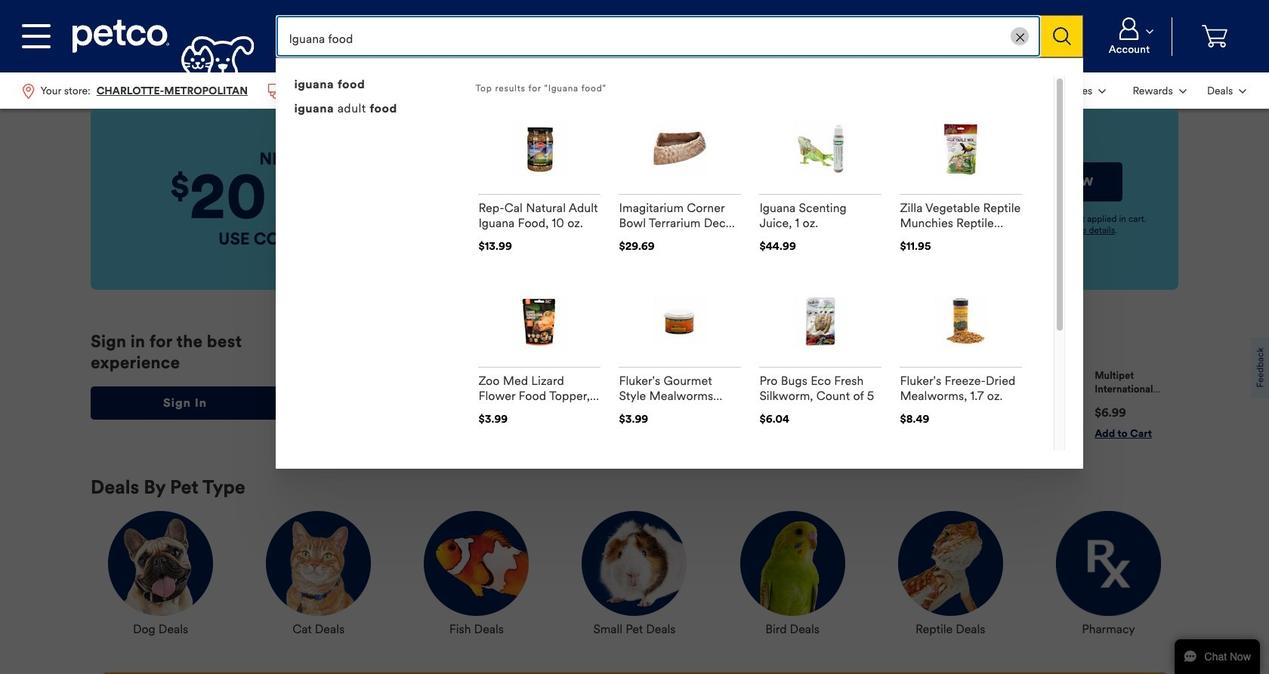 Task type: vqa. For each thing, say whether or not it's contained in the screenshot.
the topmost sweet
no



Task type: describe. For each thing, give the bounding box(es) containing it.
fish deals image
[[424, 512, 529, 617]]

cat deals image
[[266, 512, 371, 617]]

dog deals image
[[108, 512, 213, 617]]

4 list item from the left
[[901, 369, 1032, 441]]

bird deals image
[[740, 512, 845, 617]]

clear search field text image
[[1016, 33, 1024, 42]]

3 list item from the left
[[754, 369, 886, 441]]

search image
[[1053, 27, 1071, 45]]



Task type: locate. For each thing, give the bounding box(es) containing it.
list
[[12, 73, 411, 109], [1043, 73, 1257, 109], [316, 357, 1179, 453]]

reptile deals image
[[898, 512, 1003, 617]]

2 list item from the left
[[608, 369, 740, 441]]

pet pharmacy image
[[1056, 512, 1161, 617]]

1 list item from the left
[[462, 369, 594, 441]]

small pet deals image
[[582, 512, 687, 617]]

list item
[[462, 369, 594, 441], [608, 369, 740, 441], [754, 369, 886, 441], [901, 369, 1032, 441], [1047, 369, 1179, 441]]

5 list item from the left
[[1047, 369, 1179, 441]]

Search search field
[[276, 15, 1041, 57]]



